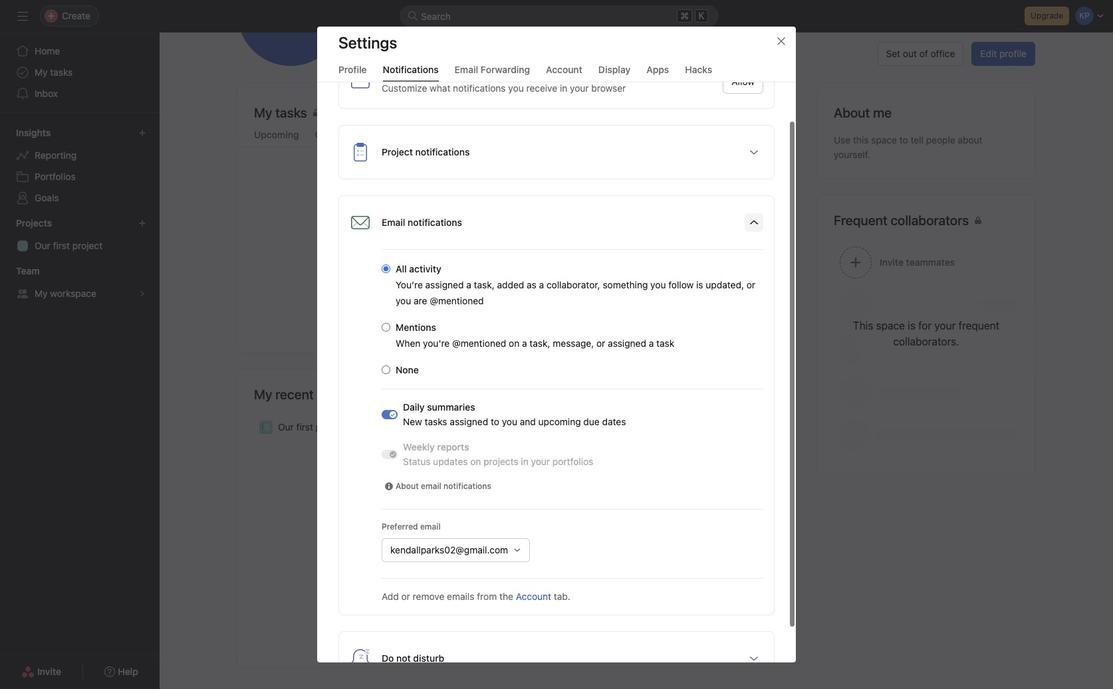 Task type: locate. For each thing, give the bounding box(es) containing it.
in down account "button"
[[560, 83, 568, 94]]

portfolios link
[[8, 166, 152, 188]]

1 horizontal spatial your
[[570, 83, 589, 94]]

0 vertical spatial notifications
[[453, 83, 506, 94]]

goals
[[35, 192, 59, 204]]

about email notifications button
[[382, 480, 495, 494]]

0 horizontal spatial tasks
[[50, 67, 73, 78]]

kendallparks02@gmail.com
[[391, 545, 508, 556]]

0 horizontal spatial our
[[35, 240, 50, 252]]

my inside 'teams' element
[[35, 288, 48, 299]]

0 horizontal spatial our first project
[[35, 240, 103, 252]]

my up list icon on the bottom left of page
[[254, 387, 272, 403]]

you inside daily summaries new tasks assigned to you and upcoming due dates
[[502, 417, 518, 428]]

upcoming button
[[254, 129, 299, 147]]

you left follow
[[651, 279, 666, 291]]

the
[[500, 592, 514, 603]]

0 horizontal spatial project
[[72, 240, 103, 252]]

my recent projects
[[254, 387, 366, 403]]

tasks down summaries on the bottom left of page
[[425, 417, 448, 428]]

project down recent projects on the left bottom of page
[[316, 422, 346, 433]]

switch
[[382, 411, 398, 420]]

@mentioned
[[430, 295, 484, 307], [452, 338, 507, 349]]

1 vertical spatial in
[[521, 456, 529, 468]]

1 vertical spatial my
[[35, 288, 48, 299]]

1 horizontal spatial our first project link
[[238, 415, 796, 440]]

people
[[927, 134, 956, 146]]

@mentioned inside the mentions when you're @mentioned on a task, message, or assigned a task
[[452, 338, 507, 349]]

set
[[887, 48, 901, 59]]

daily summaries new tasks assigned to you and upcoming due dates
[[403, 402, 626, 428]]

hacks button
[[686, 64, 713, 82]]

1 horizontal spatial task,
[[530, 338, 551, 349]]

first up 'teams' element
[[53, 240, 70, 252]]

our right list icon on the bottom left of page
[[278, 422, 294, 433]]

hide sidebar image
[[17, 11, 28, 21]]

1 vertical spatial our first project link
[[238, 415, 796, 440]]

1 horizontal spatial on
[[509, 338, 520, 349]]

our down goals
[[35, 240, 50, 252]]

2 vertical spatial my
[[254, 387, 272, 403]]

notifications
[[453, 83, 506, 94], [444, 482, 492, 492]]

assigned down summaries on the bottom left of page
[[450, 417, 489, 428]]

0 vertical spatial our
[[35, 240, 50, 252]]

or
[[747, 279, 756, 291], [597, 338, 606, 349], [402, 592, 410, 603]]

assigned inside all activity you're assigned a task, added as a collaborator, something you follow is updated, or you are @mentioned
[[426, 279, 464, 291]]

your down account "button"
[[570, 83, 589, 94]]

overdue (11)
[[315, 129, 371, 140]]

1 vertical spatial first
[[297, 422, 313, 433]]

to inside use this space to tell people about yourself.
[[900, 134, 909, 146]]

my tasks link
[[8, 62, 152, 83]]

0 vertical spatial first
[[53, 240, 70, 252]]

0 horizontal spatial our first project link
[[8, 236, 152, 257]]

you down forwarding
[[509, 83, 524, 94]]

about
[[396, 482, 419, 492]]

task, inside all activity you're assigned a task, added as a collaborator, something you follow is updated, or you are @mentioned
[[474, 279, 495, 291]]

our
[[35, 240, 50, 252], [278, 422, 294, 433]]

0 vertical spatial our first project
[[35, 240, 103, 252]]

your left portfolios
[[531, 456, 550, 468]]

my for my recent projects
[[254, 387, 272, 403]]

email for preferred
[[420, 522, 441, 532]]

1 horizontal spatial to
[[900, 134, 909, 146]]

1 vertical spatial to
[[491, 417, 500, 428]]

0 horizontal spatial on
[[471, 456, 481, 468]]

apps button
[[647, 64, 670, 82]]

0 vertical spatial our first project link
[[8, 236, 152, 257]]

@mentioned down completed
[[430, 295, 484, 307]]

1 vertical spatial email
[[420, 522, 441, 532]]

task, left message,
[[530, 338, 551, 349]]

notifications down updates
[[444, 482, 492, 492]]

summaries
[[427, 402, 475, 413]]

all activity you're assigned a task, added as a collaborator, something you follow is updated, or you are @mentioned
[[396, 263, 756, 307]]

0 horizontal spatial task,
[[474, 279, 495, 291]]

preferred
[[382, 522, 418, 532]]

as
[[527, 279, 537, 291]]

our first project down my recent projects
[[278, 422, 346, 433]]

weekly reports status updates on projects in your portfolios
[[403, 442, 594, 468]]

in right the projects
[[521, 456, 529, 468]]

0 horizontal spatial your
[[531, 456, 550, 468]]

0 horizontal spatial in
[[521, 456, 529, 468]]

0 horizontal spatial to
[[491, 417, 500, 428]]

0 vertical spatial email
[[421, 482, 442, 492]]

1 vertical spatial @mentioned
[[452, 338, 507, 349]]

reporting
[[35, 150, 77, 161]]

you down you're
[[396, 295, 411, 307]]

you left and
[[502, 417, 518, 428]]

overdue (11) button
[[315, 129, 371, 147]]

0 vertical spatial tasks
[[50, 67, 73, 78]]

my workspace
[[35, 288, 96, 299]]

tab.
[[554, 592, 571, 603]]

notifications for what
[[453, 83, 506, 94]]

are
[[414, 295, 428, 307]]

to inside daily summaries new tasks assigned to you and upcoming due dates
[[491, 417, 500, 428]]

our first project inside projects element
[[35, 240, 103, 252]]

my left 'workspace' on the left top of page
[[35, 288, 48, 299]]

or right the updated,
[[747, 279, 756, 291]]

0 vertical spatial to
[[900, 134, 909, 146]]

assigned inside the mentions when you're @mentioned on a task, message, or assigned a task
[[608, 338, 647, 349]]

@mentioned right you're
[[452, 338, 507, 349]]

email right about
[[421, 482, 442, 492]]

upcoming
[[254, 129, 299, 140]]

our first project link up weekly reports status updates on projects in your portfolios
[[238, 415, 796, 440]]

tasks down home
[[50, 67, 73, 78]]

@mentioned inside all activity you're assigned a task, added as a collaborator, something you follow is updated, or you are @mentioned
[[430, 295, 484, 307]]

follow
[[669, 279, 694, 291]]

1 vertical spatial task,
[[530, 338, 551, 349]]

profile
[[1000, 48, 1027, 59]]

email inside button
[[421, 482, 442, 492]]

1 horizontal spatial tasks
[[425, 417, 448, 428]]

2 vertical spatial or
[[402, 592, 410, 603]]

upgrade
[[1031, 11, 1064, 21]]

our first project up 'teams' element
[[35, 240, 103, 252]]

0 vertical spatial or
[[747, 279, 756, 291]]

2 vertical spatial tasks
[[425, 417, 448, 428]]

not disturb
[[397, 653, 445, 665]]

tasks inside your completed tasks will appear here, so you can reference them later.
[[489, 274, 511, 285]]

our first project link inside projects element
[[8, 236, 152, 257]]

of
[[920, 48, 929, 59]]

None radio
[[382, 366, 391, 375]]

email up kendallparks02@gmail.com
[[420, 522, 441, 532]]

project up 'teams' element
[[72, 240, 103, 252]]

0 horizontal spatial first
[[53, 240, 70, 252]]

collaborator,
[[547, 279, 601, 291]]

my up inbox
[[35, 67, 48, 78]]

settings
[[339, 33, 397, 52]]

account
[[546, 64, 583, 75], [516, 592, 552, 603]]

on right updates
[[471, 456, 481, 468]]

task, left the added
[[474, 279, 495, 291]]

a left task
[[649, 338, 654, 349]]

to up weekly reports status updates on projects in your portfolios
[[491, 417, 500, 428]]

display button
[[599, 64, 631, 82]]

receive
[[527, 83, 558, 94]]

first
[[53, 240, 70, 252], [297, 422, 313, 433]]

show options image
[[749, 654, 760, 665]]

or right message,
[[597, 338, 606, 349]]

tasks up reference
[[489, 274, 511, 285]]

0 vertical spatial task,
[[474, 279, 495, 291]]

account up "receive"
[[546, 64, 583, 75]]

assigned left task
[[608, 338, 647, 349]]

kendallparks02@gmail.com button
[[382, 539, 530, 563]]

1 vertical spatial account
[[516, 592, 552, 603]]

on down reference
[[509, 338, 520, 349]]

1 vertical spatial or
[[597, 338, 606, 349]]

our first project
[[35, 240, 103, 252], [278, 422, 346, 433]]

k
[[699, 11, 705, 21]]

on inside weekly reports status updates on projects in your portfolios
[[471, 456, 481, 468]]

1 horizontal spatial our
[[278, 422, 294, 433]]

or right add
[[402, 592, 410, 603]]

1 vertical spatial assigned
[[608, 338, 647, 349]]

first down my recent projects
[[297, 422, 313, 433]]

assigned
[[426, 279, 464, 291], [608, 338, 647, 349], [450, 417, 489, 428]]

1 horizontal spatial in
[[560, 83, 568, 94]]

edit
[[981, 48, 998, 59]]

hide options image
[[749, 218, 760, 228]]

about me
[[834, 105, 892, 120]]

our first project link up 'teams' element
[[8, 236, 152, 257]]

you
[[509, 83, 524, 94], [600, 274, 615, 285], [651, 279, 666, 291], [396, 295, 411, 307], [502, 417, 518, 428]]

0 vertical spatial my
[[35, 67, 48, 78]]

0 vertical spatial assigned
[[426, 279, 464, 291]]

about email notifications
[[396, 482, 492, 492]]

when
[[396, 338, 421, 349]]

dates
[[602, 417, 626, 428]]

global element
[[0, 33, 160, 112]]

is
[[697, 279, 704, 291]]

about
[[958, 134, 983, 146]]

this
[[854, 134, 869, 146]]

1 vertical spatial our
[[278, 422, 294, 433]]

notifications down 'email forwarding' button
[[453, 83, 506, 94]]

1 vertical spatial tasks
[[489, 274, 511, 285]]

our inside projects element
[[35, 240, 50, 252]]

my inside 'global' element
[[35, 67, 48, 78]]

1 vertical spatial your
[[531, 456, 550, 468]]

use this space to tell people about yourself.
[[834, 134, 983, 160]]

you right so
[[600, 274, 615, 285]]

first inside projects element
[[53, 240, 70, 252]]

1 vertical spatial notifications
[[444, 482, 492, 492]]

on inside the mentions when you're @mentioned on a task, message, or assigned a task
[[509, 338, 520, 349]]

assigned down "activity"
[[426, 279, 464, 291]]

on for updates
[[471, 456, 481, 468]]

1 horizontal spatial or
[[597, 338, 606, 349]]

tasks inside daily summaries new tasks assigned to you and upcoming due dates
[[425, 417, 448, 428]]

2 vertical spatial assigned
[[450, 417, 489, 428]]

2:15pm local time
[[379, 32, 454, 43]]

2 horizontal spatial or
[[747, 279, 756, 291]]

new
[[403, 417, 422, 428]]

portfolios
[[553, 456, 594, 468]]

1 vertical spatial project
[[316, 422, 346, 433]]

set out of office button
[[878, 42, 964, 66]]

2 horizontal spatial tasks
[[489, 274, 511, 285]]

daily
[[403, 402, 425, 413]]

1 vertical spatial on
[[471, 456, 481, 468]]

on
[[509, 338, 520, 349], [471, 456, 481, 468]]

do
[[382, 653, 394, 665]]

inbox
[[35, 88, 58, 99]]

customize
[[382, 83, 427, 94]]

to left tell
[[900, 134, 909, 146]]

edit profile
[[981, 48, 1027, 59]]

insights
[[16, 127, 51, 138]]

1 horizontal spatial our first project
[[278, 422, 346, 433]]

None radio
[[382, 265, 391, 273], [382, 323, 391, 332], [382, 265, 391, 273], [382, 323, 391, 332]]

all
[[396, 263, 407, 275]]

0 vertical spatial on
[[509, 338, 520, 349]]

account right the the
[[516, 592, 552, 603]]

2:15pm
[[379, 32, 410, 43]]

notifications inside about email notifications button
[[444, 482, 492, 492]]

email
[[455, 64, 478, 75]]

task, inside the mentions when you're @mentioned on a task, message, or assigned a task
[[530, 338, 551, 349]]

apps
[[647, 64, 670, 75]]

add
[[382, 592, 399, 603]]

task,
[[474, 279, 495, 291], [530, 338, 551, 349]]

0 vertical spatial @mentioned
[[430, 295, 484, 307]]



Task type: vqa. For each thing, say whether or not it's contained in the screenshot.
the bottom or
yes



Task type: describe. For each thing, give the bounding box(es) containing it.
show options image
[[749, 147, 760, 158]]

goals link
[[8, 188, 152, 209]]

account button
[[546, 64, 583, 82]]

notifications
[[383, 64, 439, 75]]

updates
[[433, 456, 468, 468]]

your
[[419, 274, 438, 285]]

⌘
[[681, 10, 689, 21]]

projects
[[484, 456, 519, 468]]

portfolios
[[35, 171, 76, 182]]

assigned inside daily summaries new tasks assigned to you and upcoming due dates
[[450, 417, 489, 428]]

your inside weekly reports status updates on projects in your portfolios
[[531, 456, 550, 468]]

something
[[603, 279, 648, 291]]

my tasks link
[[254, 104, 780, 125]]

close image
[[776, 36, 787, 47]]

reports
[[437, 442, 469, 453]]

0 vertical spatial your
[[570, 83, 589, 94]]

customize what notifications you receive in your browser
[[382, 83, 626, 94]]

tasks inside 'global' element
[[50, 67, 73, 78]]

project notifications
[[382, 146, 470, 158]]

in inside weekly reports status updates on projects in your portfolios
[[521, 456, 529, 468]]

inbox link
[[8, 83, 152, 104]]

you're
[[396, 279, 423, 291]]

upgrade button
[[1025, 7, 1070, 25]]

you inside your completed tasks will appear here, so you can reference them later.
[[600, 274, 615, 285]]

projects element
[[0, 212, 160, 259]]

local
[[413, 32, 433, 43]]

0 horizontal spatial or
[[402, 592, 410, 603]]

preferred email
[[382, 522, 441, 532]]

later.
[[549, 289, 571, 300]]

yourself.
[[834, 149, 871, 160]]

here,
[[563, 274, 585, 285]]

0 vertical spatial account
[[546, 64, 583, 75]]

due
[[584, 417, 600, 428]]

add or remove emails from the account tab.
[[382, 592, 571, 603]]

1 vertical spatial our first project
[[278, 422, 346, 433]]

home link
[[8, 41, 152, 62]]

0 vertical spatial in
[[560, 83, 568, 94]]

profile
[[339, 64, 367, 75]]

my tasks
[[35, 67, 73, 78]]

reporting link
[[8, 145, 152, 166]]

my tasks
[[254, 105, 307, 120]]

and
[[520, 417, 536, 428]]

recent projects
[[276, 387, 366, 403]]

emails
[[447, 592, 475, 603]]

mentions when you're @mentioned on a task, message, or assigned a task
[[396, 322, 675, 349]]

what
[[430, 83, 451, 94]]

my for my workspace
[[35, 288, 48, 299]]

a left message,
[[522, 338, 527, 349]]

my for my tasks
[[35, 67, 48, 78]]

invite button
[[13, 661, 70, 685]]

your completed tasks will appear here, so you can reference them later.
[[419, 274, 615, 300]]

status
[[403, 456, 431, 468]]

so
[[587, 274, 597, 285]]

time
[[435, 32, 454, 43]]

teams element
[[0, 259, 160, 307]]

insights element
[[0, 121, 160, 212]]

do not disturb
[[382, 653, 445, 665]]

frequent collaborators
[[834, 213, 970, 228]]

display
[[599, 64, 631, 75]]

a right as
[[539, 279, 544, 291]]

about email notifications link
[[382, 480, 495, 494]]

mentions
[[396, 322, 436, 333]]

appear
[[530, 274, 560, 285]]

out
[[903, 48, 918, 59]]

account link
[[516, 592, 552, 603]]

office
[[931, 48, 956, 59]]

set out of office
[[887, 48, 956, 59]]

edit profile button
[[972, 42, 1036, 66]]

on for @mentioned
[[509, 338, 520, 349]]

profile button
[[339, 64, 367, 82]]

space
[[872, 134, 898, 146]]

hacks
[[686, 64, 713, 75]]

overdue
[[315, 129, 352, 140]]

email notifications
[[382, 217, 462, 228]]

you're
[[423, 338, 450, 349]]

workspace
[[50, 288, 96, 299]]

none
[[396, 365, 419, 376]]

prominent image
[[408, 11, 419, 21]]

1 horizontal spatial project
[[316, 422, 346, 433]]

email for about
[[421, 482, 442, 492]]

list image
[[262, 424, 270, 432]]

use
[[834, 134, 851, 146]]

notifications button
[[383, 64, 439, 82]]

remove
[[413, 592, 445, 603]]

invite
[[37, 667, 61, 678]]

will
[[514, 274, 528, 285]]

0 vertical spatial project
[[72, 240, 103, 252]]

from
[[477, 592, 497, 603]]

added
[[497, 279, 524, 291]]

forwarding
[[481, 64, 530, 75]]

1 horizontal spatial first
[[297, 422, 313, 433]]

email forwarding
[[455, 64, 530, 75]]

my workspace link
[[8, 283, 152, 305]]

can
[[463, 289, 479, 300]]

task
[[657, 338, 675, 349]]

email forwarding button
[[455, 64, 530, 82]]

or inside all activity you're assigned a task, added as a collaborator, something you follow is updated, or you are @mentioned
[[747, 279, 756, 291]]

or inside the mentions when you're @mentioned on a task, message, or assigned a task
[[597, 338, 606, 349]]

a left reference
[[467, 279, 472, 291]]

message,
[[553, 338, 594, 349]]

notifications for email
[[444, 482, 492, 492]]



